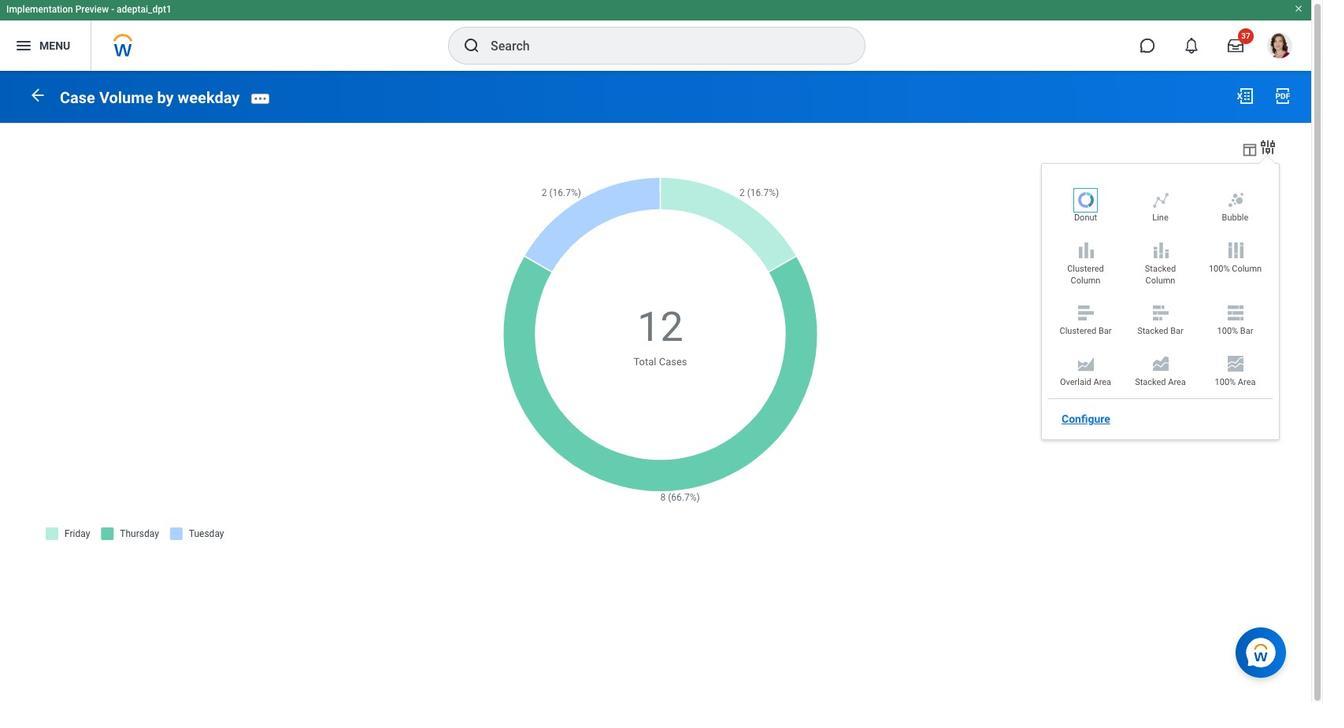Task type: describe. For each thing, give the bounding box(es) containing it.
37 button
[[1219, 28, 1254, 63]]

view printable version (pdf) image
[[1274, 87, 1293, 106]]

weekday
[[178, 88, 240, 107]]

case volume by weekday
[[60, 88, 240, 107]]

configure
[[1062, 413, 1111, 426]]

stacked area button
[[1127, 354, 1194, 393]]

stacked for stacked column
[[1145, 264, 1176, 274]]

100% column button
[[1202, 241, 1269, 279]]

100% area image
[[1226, 354, 1245, 373]]

column for 100% column
[[1232, 264, 1262, 274]]

donut button
[[1052, 190, 1119, 229]]

bubble button
[[1202, 190, 1269, 229]]

preview
[[75, 4, 109, 15]]

area for 100% area
[[1238, 377, 1256, 387]]

100% bar image
[[1226, 304, 1245, 322]]

case
[[60, 88, 95, 107]]

overlaid
[[1060, 377, 1092, 387]]

close environment banner image
[[1294, 4, 1304, 13]]

notifications large image
[[1184, 38, 1200, 54]]

overlaid area button
[[1052, 354, 1119, 393]]

line button
[[1127, 190, 1194, 229]]

12 main content
[[0, 71, 1312, 567]]

bar for 100% bar
[[1241, 326, 1254, 336]]

stacked bar image
[[1151, 304, 1170, 322]]

case volume by weekday link
[[60, 88, 240, 107]]

total
[[634, 356, 657, 368]]

inbox large image
[[1228, 38, 1244, 54]]

clustered bar image
[[1076, 304, 1095, 322]]

area for stacked area
[[1168, 377, 1186, 387]]

stacked column
[[1145, 264, 1176, 286]]

configure button
[[1056, 407, 1117, 432]]

-
[[111, 4, 114, 15]]

100% column image
[[1226, 241, 1245, 260]]

clustered for bar
[[1060, 326, 1097, 336]]

profile logan mcneil image
[[1267, 33, 1293, 62]]

line
[[1153, 213, 1169, 223]]

bar for stacked bar
[[1171, 326, 1184, 336]]

configure and view chart data image
[[1259, 138, 1278, 157]]

implementation preview -   adeptai_dpt1
[[6, 4, 172, 15]]

clustered bar
[[1060, 326, 1112, 336]]

donut image
[[1076, 190, 1095, 209]]

12 total cases
[[634, 303, 687, 368]]

menu banner
[[0, 0, 1312, 71]]

100% for 100% column
[[1209, 264, 1230, 274]]

clustered column image
[[1076, 241, 1095, 260]]



Task type: vqa. For each thing, say whether or not it's contained in the screenshot.
Case Volume by weekday link
yes



Task type: locate. For each thing, give the bounding box(es) containing it.
stacked inside button
[[1145, 264, 1176, 274]]

1 horizontal spatial area
[[1168, 377, 1186, 387]]

previous page image
[[28, 86, 47, 105]]

column inside stacked column
[[1146, 275, 1176, 286]]

1 bar from the left
[[1099, 326, 1112, 336]]

overlaid area image
[[1076, 354, 1095, 373]]

100% inside button
[[1217, 326, 1238, 336]]

stacked inside button
[[1138, 326, 1169, 336]]

0 vertical spatial clustered
[[1067, 264, 1104, 274]]

bubble
[[1222, 213, 1249, 223]]

100% down 100% bar icon
[[1217, 326, 1238, 336]]

case volume by weekday - table image
[[1241, 141, 1259, 158]]

1 area from the left
[[1094, 377, 1112, 387]]

stacked inside button
[[1135, 377, 1166, 387]]

100% area
[[1215, 377, 1256, 387]]

100% bar button
[[1202, 304, 1269, 342]]

column inside button
[[1232, 264, 1262, 274]]

area
[[1094, 377, 1112, 387], [1168, 377, 1186, 387], [1238, 377, 1256, 387]]

12
[[637, 303, 683, 351]]

bar
[[1099, 326, 1112, 336], [1171, 326, 1184, 336], [1241, 326, 1254, 336]]

1 vertical spatial stacked
[[1138, 326, 1169, 336]]

bar up overlaid area button
[[1099, 326, 1112, 336]]

area for overlaid area
[[1094, 377, 1112, 387]]

menu button
[[0, 20, 91, 71]]

bar down 100% bar icon
[[1241, 326, 1254, 336]]

1 horizontal spatial column
[[1146, 275, 1176, 286]]

export to excel image
[[1236, 87, 1255, 106]]

3 bar from the left
[[1241, 326, 1254, 336]]

3 area from the left
[[1238, 377, 1256, 387]]

100% down 100% column "icon"
[[1209, 264, 1230, 274]]

100% bar
[[1217, 326, 1254, 336]]

column down 100% column "icon"
[[1232, 264, 1262, 274]]

2 horizontal spatial column
[[1232, 264, 1262, 274]]

line image
[[1151, 190, 1170, 209]]

overlaid area
[[1060, 377, 1112, 387]]

column down clustered column icon
[[1071, 275, 1101, 286]]

2 bar from the left
[[1171, 326, 1184, 336]]

1 horizontal spatial bar
[[1171, 326, 1184, 336]]

2 vertical spatial 100%
[[1215, 377, 1236, 387]]

area down stacked area icon on the right of page
[[1168, 377, 1186, 387]]

clustered column
[[1067, 264, 1104, 286]]

stacked down stacked bar image
[[1138, 326, 1169, 336]]

clustered inside button
[[1060, 326, 1097, 336]]

2 area from the left
[[1168, 377, 1186, 387]]

stacked for stacked bar
[[1138, 326, 1169, 336]]

stacked bar button
[[1127, 304, 1194, 342]]

column down stacked column image
[[1146, 275, 1176, 286]]

1 vertical spatial clustered
[[1060, 326, 1097, 336]]

donut
[[1074, 213, 1097, 223]]

bar for clustered bar
[[1099, 326, 1112, 336]]

100% for 100% bar
[[1217, 326, 1238, 336]]

menu
[[39, 39, 70, 52]]

1 vertical spatial 100%
[[1217, 326, 1238, 336]]

clustered bar button
[[1052, 304, 1119, 342]]

stacked column image
[[1151, 241, 1170, 260]]

2 vertical spatial stacked
[[1135, 377, 1166, 387]]

100% area button
[[1202, 354, 1269, 393]]

stacked for stacked area
[[1135, 377, 1166, 387]]

0 vertical spatial stacked
[[1145, 264, 1176, 274]]

100% column
[[1209, 264, 1262, 274]]

100%
[[1209, 264, 1230, 274], [1217, 326, 1238, 336], [1215, 377, 1236, 387]]

by
[[157, 88, 174, 107]]

stacked
[[1145, 264, 1176, 274], [1138, 326, 1169, 336], [1135, 377, 1166, 387]]

column inside clustered column
[[1071, 275, 1101, 286]]

area inside button
[[1168, 377, 1186, 387]]

100% down 100% area icon
[[1215, 377, 1236, 387]]

column for stacked column
[[1146, 275, 1176, 286]]

clustered column button
[[1052, 241, 1119, 291]]

0 vertical spatial 100%
[[1209, 264, 1230, 274]]

0 horizontal spatial column
[[1071, 275, 1101, 286]]

stacked bar
[[1138, 326, 1184, 336]]

implementation
[[6, 4, 73, 15]]

Search Workday  search field
[[491, 28, 833, 63]]

2 horizontal spatial bar
[[1241, 326, 1254, 336]]

12 button
[[637, 300, 686, 355]]

stacked down stacked area icon on the right of page
[[1135, 377, 1166, 387]]

100% for 100% area
[[1215, 377, 1236, 387]]

area down overlaid area image
[[1094, 377, 1112, 387]]

bar inside button
[[1241, 326, 1254, 336]]

workday assistant region
[[1236, 621, 1293, 678]]

0 horizontal spatial bar
[[1099, 326, 1112, 336]]

column
[[1232, 264, 1262, 274], [1071, 275, 1101, 286], [1146, 275, 1176, 286]]

cases
[[659, 356, 687, 368]]

clustered down clustered column icon
[[1067, 264, 1104, 274]]

2 horizontal spatial area
[[1238, 377, 1256, 387]]

clustered
[[1067, 264, 1104, 274], [1060, 326, 1097, 336]]

bar up stacked area button
[[1171, 326, 1184, 336]]

bubble image
[[1226, 190, 1245, 209]]

clustered for column
[[1067, 264, 1104, 274]]

justify image
[[14, 36, 33, 55]]

stacked area
[[1135, 377, 1186, 387]]

clustered down 'clustered bar' image
[[1060, 326, 1097, 336]]

volume
[[99, 88, 153, 107]]

search image
[[462, 36, 481, 55]]

stacked area image
[[1151, 354, 1170, 373]]

area down 100% area icon
[[1238, 377, 1256, 387]]

37
[[1242, 32, 1251, 40]]

0 horizontal spatial area
[[1094, 377, 1112, 387]]

adeptai_dpt1
[[117, 4, 172, 15]]

clustered inside button
[[1067, 264, 1104, 274]]

stacked down stacked column image
[[1145, 264, 1176, 274]]

stacked column button
[[1127, 241, 1194, 291]]

column for clustered column
[[1071, 275, 1101, 286]]



